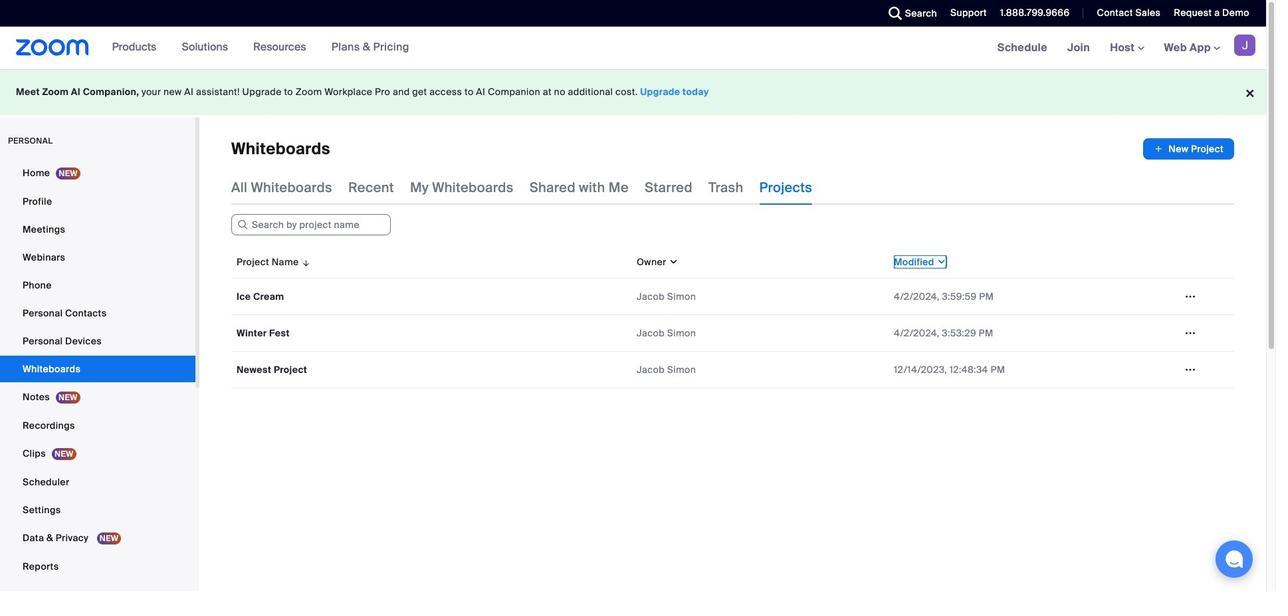 Task type: locate. For each thing, give the bounding box(es) containing it.
1 vertical spatial edit project image
[[1180, 364, 1202, 376]]

profile picture image
[[1235, 35, 1256, 56]]

Search text field
[[231, 214, 391, 235]]

2 down image from the left
[[935, 255, 947, 269]]

0 vertical spatial edit project image
[[1180, 327, 1202, 339]]

edit project image
[[1180, 291, 1202, 303]]

zoom logo image
[[16, 39, 89, 56]]

application
[[231, 246, 1245, 398]]

edit project image
[[1180, 327, 1202, 339], [1180, 364, 1202, 376]]

0 horizontal spatial down image
[[667, 255, 679, 269]]

meetings navigation
[[988, 27, 1267, 70]]

product information navigation
[[89, 27, 420, 69]]

add image
[[1155, 142, 1164, 156]]

banner
[[0, 27, 1267, 70]]

1 horizontal spatial down image
[[935, 255, 947, 269]]

down image
[[667, 255, 679, 269], [935, 255, 947, 269]]

footer
[[0, 69, 1267, 115]]



Task type: describe. For each thing, give the bounding box(es) containing it.
1 edit project image from the top
[[1180, 327, 1202, 339]]

1 down image from the left
[[667, 255, 679, 269]]

personal menu menu
[[0, 160, 196, 581]]

open chat image
[[1226, 550, 1244, 569]]

2 edit project image from the top
[[1180, 364, 1202, 376]]

tabs of all whiteboard page tab list
[[231, 170, 813, 205]]

arrow down image
[[299, 254, 311, 270]]



Task type: vqa. For each thing, say whether or not it's contained in the screenshot.
manage what are we doing navigation
no



